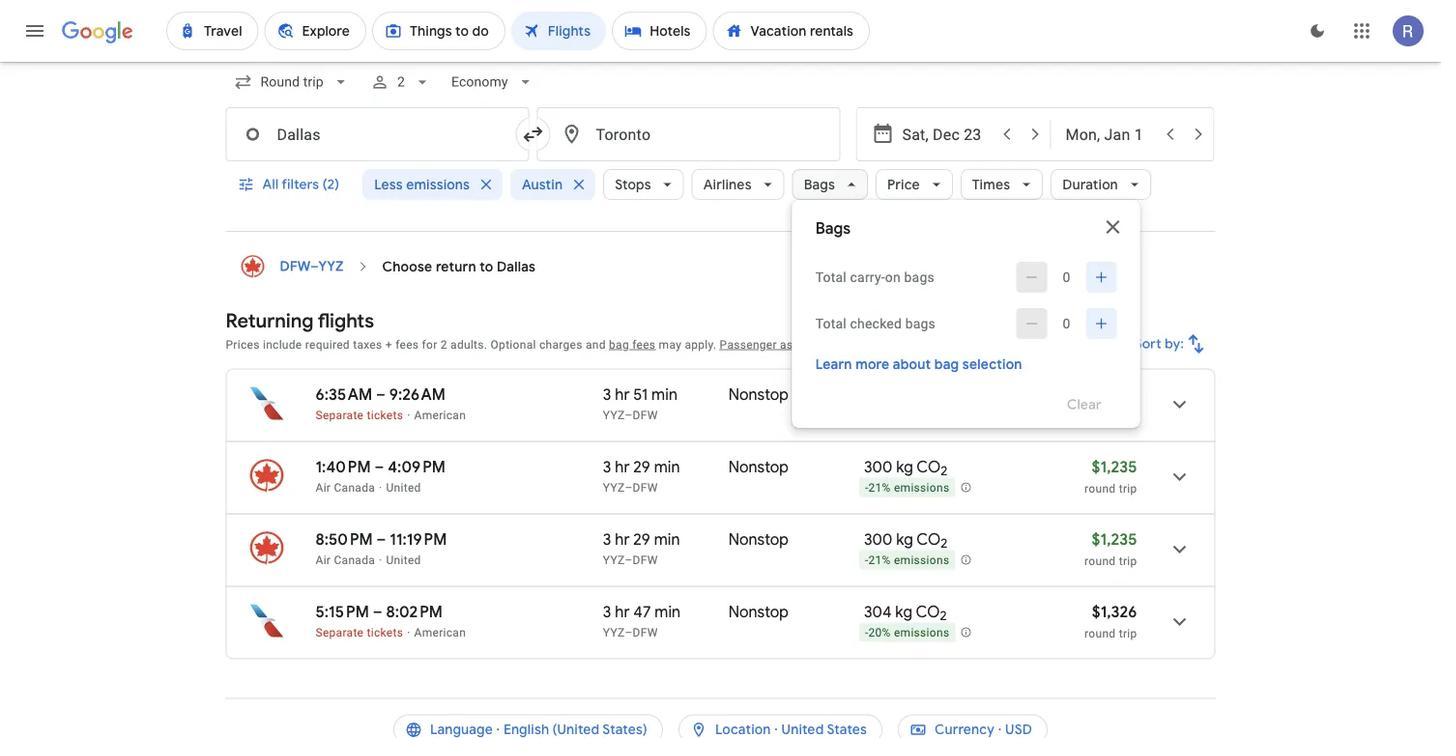 Task type: describe. For each thing, give the bounding box(es) containing it.
3 for 8:02 pm
[[603, 603, 612, 623]]

airlines
[[704, 176, 752, 194]]

canada for 1:40 pm
[[334, 482, 375, 495]]

main menu image
[[23, 19, 46, 43]]

1:40 pm
[[316, 458, 371, 478]]

all
[[263, 176, 279, 194]]

nonstop flight. element for 11:19 pm
[[729, 530, 789, 553]]

hr for 6:35 am – 9:26 am
[[615, 385, 630, 405]]

learn more about bag selection
[[816, 356, 1023, 374]]

nonstop for 8:02 pm
[[729, 603, 789, 623]]

– up returning flights
[[311, 259, 319, 276]]

and
[[586, 338, 606, 352]]

all filters (2)
[[263, 176, 340, 194]]

by:
[[1166, 336, 1185, 353]]

1206 US dollars text field
[[1091, 385, 1138, 405]]

– down 3 hr 51 min yyz – dfw
[[625, 482, 633, 495]]

min for 4:09 pm
[[654, 458, 680, 478]]

trip for 4:09 pm
[[1119, 483, 1138, 496]]

may
[[659, 338, 682, 352]]

yyz for 8:50 pm – 11:19 pm
[[603, 554, 625, 568]]

change appearance image
[[1295, 8, 1341, 54]]

300 for 11:19 pm
[[864, 530, 893, 550]]

passenger assistance button
[[720, 338, 839, 352]]

min for 8:02 pm
[[655, 603, 681, 623]]

dallas
[[497, 259, 536, 276]]

total duration 3 hr 29 min. element for 11:19 pm
[[603, 530, 729, 553]]

300 for 4:09 pm
[[864, 458, 893, 478]]

round for 4:09 pm
[[1085, 483, 1116, 496]]

8:50 pm – 11:19 pm
[[316, 530, 447, 550]]

dfw for 1:40 pm – 4:09 pm
[[633, 482, 658, 495]]

duration
[[1063, 176, 1119, 194]]

kg for 11:19 pm
[[897, 530, 914, 550]]

tickets for 8:02 pm
[[367, 627, 403, 640]]

– inside 3 hr 51 min yyz – dfw
[[625, 409, 633, 423]]

trip for 8:02 pm
[[1119, 628, 1138, 641]]

2 for 4:09 pm
[[941, 464, 948, 480]]

include
[[263, 338, 302, 352]]

yyz for 6:35 am – 9:26 am
[[603, 409, 625, 423]]

8:02 pm
[[386, 603, 443, 623]]

– left 9:26 am text field
[[376, 385, 386, 405]]

nonstop flight. element for 9:26 am
[[729, 385, 789, 408]]

adults.
[[451, 338, 488, 352]]

stops
[[615, 176, 651, 194]]

filters
[[282, 176, 319, 194]]

prices include required taxes + fees for 2 adults. optional charges and bag fees may apply. passenger assistance
[[226, 338, 839, 352]]

29 for 1:40 pm – 4:09 pm
[[634, 458, 651, 478]]

separate tickets for 5:15 pm
[[316, 627, 403, 640]]

dfw – yyz
[[280, 259, 344, 276]]

selection
[[963, 356, 1023, 374]]

nonstop for 4:09 pm
[[729, 458, 789, 478]]

47
[[634, 603, 651, 623]]

min for 11:19 pm
[[654, 530, 680, 550]]

stops button
[[604, 162, 684, 208]]

trip inside $1,206 round trip
[[1119, 410, 1138, 424]]

sort by:
[[1135, 336, 1185, 353]]

flight details. leaves toronto pearson international airport at 5:15 pm on monday, january 1 and arrives at dallas/fort worth international airport at 8:02 pm on monday, january 1. image
[[1157, 600, 1203, 646]]

choose return to dallas
[[383, 259, 536, 276]]

sort
[[1135, 336, 1162, 353]]

leaves toronto pearson international airport at 1:40 pm on monday, january 1 and arrives at dallas/fort worth international airport at 4:09 pm on monday, january 1. element
[[316, 458, 446, 478]]

min for 9:26 am
[[652, 385, 678, 405]]

300 kg co 2 for 4:09 pm
[[864, 458, 948, 480]]

304 kg co 2
[[864, 603, 947, 625]]

hr for 5:15 pm – 8:02 pm
[[615, 603, 630, 623]]

1326 US dollars text field
[[1092, 603, 1138, 623]]

51
[[634, 385, 648, 405]]

austin button
[[511, 162, 596, 208]]

Arrival time: 8:02 PM. text field
[[386, 603, 443, 623]]

Departure time: 1:40 PM. text field
[[316, 458, 371, 478]]

swap origin and destination. image
[[522, 123, 545, 147]]

times button
[[961, 162, 1044, 208]]

less emissions
[[374, 176, 470, 194]]

$1,326 round trip
[[1085, 603, 1138, 641]]

2 inside popup button
[[397, 74, 405, 90]]

1:40 pm – 4:09 pm
[[316, 458, 446, 478]]

bags inside bags popup button
[[804, 176, 835, 194]]

Return text field
[[1066, 109, 1155, 161]]

bags button
[[793, 162, 868, 208]]

8:50 pm
[[316, 530, 373, 550]]

charges
[[540, 338, 583, 352]]

4:09 pm
[[388, 458, 446, 478]]

5:15 pm – 8:02 pm
[[316, 603, 443, 623]]

dfw for 8:50 pm – 11:19 pm
[[633, 554, 658, 568]]

21% for 4:09 pm
[[869, 482, 891, 496]]

air canada for 8:50 pm
[[316, 554, 375, 568]]

hr for 1:40 pm – 4:09 pm
[[615, 458, 630, 478]]

3 hr 51 min yyz – dfw
[[603, 385, 678, 423]]

-21% emissions for 11:19 pm
[[865, 555, 950, 568]]

austin
[[522, 176, 563, 194]]

Departure time: 8:50 PM. text field
[[316, 530, 373, 550]]

6:35 am – 9:26 am
[[316, 385, 446, 405]]

Departure time: 6:35 AM. text field
[[316, 385, 372, 405]]

Departure time: 5:15 PM. text field
[[316, 603, 369, 623]]

united for 4:09 pm
[[386, 482, 421, 495]]

$1,235 round trip for 11:19 pm
[[1085, 530, 1138, 569]]

to
[[480, 259, 494, 276]]

– left 11:19 pm
[[377, 530, 386, 550]]

$1,206
[[1091, 385, 1138, 405]]

carry-
[[851, 270, 886, 286]]

taxes
[[353, 338, 382, 352]]

airlines button
[[692, 162, 785, 208]]

+
[[386, 338, 392, 352]]

choose
[[383, 259, 433, 276]]

canada for 8:50 pm
[[334, 554, 375, 568]]

air for 8:50 pm
[[316, 554, 331, 568]]

3 for 11:19 pm
[[603, 530, 612, 550]]

dfw for 6:35 am – 9:26 am
[[633, 409, 658, 423]]

nonstop flight. element for 8:02 pm
[[729, 603, 789, 626]]

nonstop flight. element for 4:09 pm
[[729, 458, 789, 481]]

apply.
[[685, 338, 717, 352]]

none search field containing bags
[[226, 59, 1216, 429]]

learn more about bag selection link
[[816, 356, 1023, 374]]

american for 5:15 pm – 8:02 pm
[[414, 627, 466, 640]]

round for 11:19 pm
[[1085, 555, 1116, 569]]

total for total carry-on bags
[[816, 270, 847, 286]]

air canada for 1:40 pm
[[316, 482, 375, 495]]

tickets for 9:26 am
[[367, 409, 403, 423]]

20%
[[869, 627, 891, 641]]

6:35 am
[[316, 385, 372, 405]]

$1,235 round trip for 4:09 pm
[[1085, 458, 1138, 496]]

1235 US dollars text field
[[1092, 530, 1138, 550]]

price button
[[876, 162, 953, 208]]



Task type: locate. For each thing, give the bounding box(es) containing it.
bag
[[609, 338, 629, 352], [935, 356, 960, 374]]

3 inside 3 hr 51 min yyz – dfw
[[603, 385, 612, 405]]

3
[[603, 385, 612, 405], [603, 458, 612, 478], [603, 530, 612, 550], [603, 603, 612, 623]]

1 3 hr 29 min yyz – dfw from the top
[[603, 458, 680, 495]]

3 hr from the top
[[615, 530, 630, 550]]

- for 4:09 pm
[[865, 482, 869, 496]]

1 300 from the top
[[864, 458, 893, 478]]

1235 US dollars text field
[[1092, 458, 1138, 478]]

separate for 6:35 am
[[316, 409, 364, 423]]

1 air canada from the top
[[316, 482, 375, 495]]

united down arrival time: 4:09 pm. text field
[[386, 482, 421, 495]]

3 inside 3 hr 47 min yyz – dfw
[[603, 603, 612, 623]]

5:15 pm
[[316, 603, 369, 623]]

nonstop
[[729, 385, 789, 405], [729, 458, 789, 478], [729, 530, 789, 550], [729, 603, 789, 623]]

1 vertical spatial bags
[[906, 316, 936, 332]]

2 vertical spatial -
[[865, 627, 869, 641]]

29 up 47
[[634, 530, 651, 550]]

sort by: button
[[1127, 322, 1216, 368]]

2 29 from the top
[[634, 530, 651, 550]]

2 hr from the top
[[615, 458, 630, 478]]

leaves toronto pearson international airport at 6:35 am on monday, january 1 and arrives at dallas/fort worth international airport at 9:26 am on monday, january 1. element
[[316, 385, 446, 405]]

yyz inside 3 hr 47 min yyz – dfw
[[603, 627, 625, 640]]

air canada down the 1:40 pm text field on the bottom left of the page
[[316, 482, 375, 495]]

2 $1,235 from the top
[[1092, 530, 1138, 550]]

21% for 11:19 pm
[[869, 555, 891, 568]]

1 vertical spatial 300 kg co 2
[[864, 530, 948, 553]]

yyz up flights
[[319, 259, 344, 276]]

$1,326
[[1092, 603, 1138, 623]]

fees right +
[[396, 338, 419, 352]]

0 vertical spatial 29
[[634, 458, 651, 478]]

price
[[888, 176, 920, 194]]

0 vertical spatial air canada
[[316, 482, 375, 495]]

prices
[[226, 338, 260, 352]]

all filters (2) button
[[226, 162, 355, 208]]

trip
[[1119, 410, 1138, 424], [1119, 483, 1138, 496], [1119, 555, 1138, 569], [1119, 628, 1138, 641]]

0 vertical spatial 300
[[864, 458, 893, 478]]

air down 8:50 pm
[[316, 554, 331, 568]]

2 total from the top
[[816, 316, 847, 332]]

3 round from the top
[[1085, 555, 1116, 569]]

9:26 am
[[389, 385, 446, 405]]

bags right on
[[905, 270, 935, 286]]

min right the 51
[[652, 385, 678, 405]]

- for 8:02 pm
[[865, 627, 869, 641]]

3 hr 47 min yyz – dfw
[[603, 603, 681, 640]]

yyz down total duration 3 hr 51 min. element
[[603, 409, 625, 423]]

3 for 9:26 am
[[603, 385, 612, 405]]

2 300 kg co 2 from the top
[[864, 530, 948, 553]]

american
[[414, 409, 466, 423], [414, 627, 466, 640]]

0 vertical spatial co
[[917, 458, 941, 478]]

optional
[[491, 338, 536, 352]]

for
[[422, 338, 438, 352]]

bags down bags popup button
[[816, 220, 851, 239]]

2 vertical spatial kg
[[896, 603, 913, 623]]

Arrival time: 9:26 AM. text field
[[389, 385, 446, 405]]

0 horizontal spatial bag
[[609, 338, 629, 352]]

1 nonstop flight. element from the top
[[729, 385, 789, 408]]

1 nonstop from the top
[[729, 385, 789, 405]]

air for 1:40 pm
[[316, 482, 331, 495]]

co for 5:15 pm – 8:02 pm
[[916, 603, 940, 623]]

bag right about
[[935, 356, 960, 374]]

yyz down 3 hr 51 min yyz – dfw
[[603, 482, 625, 495]]

air down 1:40 pm
[[316, 482, 331, 495]]

2 nonstop from the top
[[729, 458, 789, 478]]

1 vertical spatial air
[[316, 554, 331, 568]]

1 united from the top
[[386, 482, 421, 495]]

emissions for 11:19 pm
[[894, 555, 950, 568]]

tickets
[[367, 409, 403, 423], [367, 627, 403, 640]]

1 trip from the top
[[1119, 410, 1138, 424]]

1 hr from the top
[[615, 385, 630, 405]]

$1,235 for 1:40 pm – 4:09 pm
[[1092, 458, 1138, 478]]

flight details. leaves toronto pearson international airport at 8:50 pm on monday, january 1 and arrives at dallas/fort worth international airport at 11:19 pm on monday, january 1. image
[[1157, 527, 1203, 573]]

total carry-on bags
[[816, 270, 935, 286]]

hr inside 3 hr 47 min yyz – dfw
[[615, 603, 630, 623]]

yyz inside 3 hr 51 min yyz – dfw
[[603, 409, 625, 423]]

air canada down 8:50 pm
[[316, 554, 375, 568]]

nonstop flight. element
[[729, 385, 789, 408], [729, 458, 789, 481], [729, 530, 789, 553], [729, 603, 789, 626]]

0 vertical spatial total
[[816, 270, 847, 286]]

4 round from the top
[[1085, 628, 1116, 641]]

0 vertical spatial american
[[414, 409, 466, 423]]

1 300 kg co 2 from the top
[[864, 458, 948, 480]]

trip inside $1,326 round trip
[[1119, 628, 1138, 641]]

2 $1,235 round trip from the top
[[1085, 530, 1138, 569]]

hr up 3 hr 47 min yyz – dfw
[[615, 530, 630, 550]]

dfw down the 51
[[633, 409, 658, 423]]

total for total checked bags
[[816, 316, 847, 332]]

hr for 8:50 pm – 11:19 pm
[[615, 530, 630, 550]]

dfw for 5:15 pm – 8:02 pm
[[633, 627, 658, 640]]

total duration 3 hr 29 min. element up total duration 3 hr 47 min. element at the bottom of the page
[[603, 530, 729, 553]]

hr left 47
[[615, 603, 630, 623]]

dfw down 47
[[633, 627, 658, 640]]

0 vertical spatial 21%
[[869, 482, 891, 496]]

0 for total checked bags
[[1063, 316, 1071, 332]]

flight details. leaves toronto pearson international airport at 6:35 am on monday, january 1 and arrives at dallas/fort worth international airport at 9:26 am on monday, january 1. image
[[1157, 382, 1203, 428]]

1 vertical spatial separate tickets
[[316, 627, 403, 640]]

bags
[[804, 176, 835, 194], [816, 220, 851, 239]]

total left carry-
[[816, 270, 847, 286]]

min up total duration 3 hr 47 min. element at the bottom of the page
[[654, 530, 680, 550]]

air canada
[[316, 482, 375, 495], [316, 554, 375, 568]]

Departure text field
[[903, 109, 992, 161]]

canada
[[334, 482, 375, 495], [334, 554, 375, 568]]

duration button
[[1051, 162, 1152, 208]]

1 0 from the top
[[1063, 270, 1071, 286]]

total duration 3 hr 29 min. element down 3 hr 51 min yyz – dfw
[[603, 458, 729, 481]]

2 nonstop flight. element from the top
[[729, 458, 789, 481]]

co for 1:40 pm – 4:09 pm
[[917, 458, 941, 478]]

fees left may
[[633, 338, 656, 352]]

bag right and
[[609, 338, 629, 352]]

0 vertical spatial total duration 3 hr 29 min. element
[[603, 458, 729, 481]]

emissions for 8:02 pm
[[894, 627, 950, 641]]

3 down 3 hr 51 min yyz – dfw
[[603, 458, 612, 478]]

3 up 3 hr 47 min yyz – dfw
[[603, 530, 612, 550]]

1 $1,235 round trip from the top
[[1085, 458, 1138, 496]]

1 vertical spatial 3 hr 29 min yyz – dfw
[[603, 530, 680, 568]]

0 vertical spatial 300 kg co 2
[[864, 458, 948, 480]]

hr left the 51
[[615, 385, 630, 405]]

$1,235 round trip up the 1326 us dollars text field on the bottom right
[[1085, 530, 1138, 569]]

0 vertical spatial bags
[[905, 270, 935, 286]]

hr
[[615, 385, 630, 405], [615, 458, 630, 478], [615, 530, 630, 550], [615, 603, 630, 623]]

$1,235 round trip
[[1085, 458, 1138, 496], [1085, 530, 1138, 569]]

1 3 from the top
[[603, 385, 612, 405]]

hr inside 3 hr 51 min yyz – dfw
[[615, 385, 630, 405]]

separate tickets down 6:35 am
[[316, 409, 403, 423]]

3 - from the top
[[865, 627, 869, 641]]

304
[[864, 603, 892, 623]]

1 vertical spatial total
[[816, 316, 847, 332]]

round for 8:02 pm
[[1085, 628, 1116, 641]]

1 vertical spatial united
[[386, 554, 421, 568]]

29 for 8:50 pm – 11:19 pm
[[634, 530, 651, 550]]

1 horizontal spatial bag
[[935, 356, 960, 374]]

1 vertical spatial bags
[[816, 220, 851, 239]]

21%
[[869, 482, 891, 496], [869, 555, 891, 568]]

flight details. leaves toronto pearson international airport at 1:40 pm on monday, january 1 and arrives at dallas/fort worth international airport at 4:09 pm on monday, january 1. image
[[1157, 455, 1203, 501]]

emissions for 4:09 pm
[[894, 482, 950, 496]]

trip for 11:19 pm
[[1119, 555, 1138, 569]]

dfw up returning flights
[[280, 259, 311, 276]]

2 21% from the top
[[869, 555, 891, 568]]

0 vertical spatial bag
[[609, 338, 629, 352]]

canada down the 1:40 pm text field on the bottom left of the page
[[334, 482, 375, 495]]

2 separate tickets from the top
[[316, 627, 403, 640]]

close dialog image
[[1102, 216, 1125, 239]]

trip down $1,326
[[1119, 628, 1138, 641]]

2 united from the top
[[386, 554, 421, 568]]

return
[[436, 259, 477, 276]]

0 vertical spatial 0
[[1063, 270, 1071, 286]]

total duration 3 hr 51 min. element
[[603, 385, 729, 408]]

nonstop for 9:26 am
[[729, 385, 789, 405]]

2 total duration 3 hr 29 min. element from the top
[[603, 530, 729, 553]]

less
[[374, 176, 403, 194]]

co inside 304 kg co 2
[[916, 603, 940, 623]]

0 vertical spatial 3 hr 29 min yyz – dfw
[[603, 458, 680, 495]]

1 air from the top
[[316, 482, 331, 495]]

-20% emissions
[[865, 627, 950, 641]]

0 vertical spatial united
[[386, 482, 421, 495]]

kg inside 304 kg co 2
[[896, 603, 913, 623]]

0 vertical spatial tickets
[[367, 409, 403, 423]]

min
[[652, 385, 678, 405], [654, 458, 680, 478], [654, 530, 680, 550], [655, 603, 681, 623]]

nonstop for 11:19 pm
[[729, 530, 789, 550]]

0 vertical spatial -21% emissions
[[865, 482, 950, 496]]

– down total duration 3 hr 51 min. element
[[625, 409, 633, 423]]

co
[[917, 458, 941, 478], [917, 530, 941, 550], [916, 603, 940, 623]]

1 vertical spatial canada
[[334, 554, 375, 568]]

dfw down 3 hr 51 min yyz – dfw
[[633, 482, 658, 495]]

0 for total carry-on bags
[[1063, 270, 1071, 286]]

11:19 pm
[[390, 530, 447, 550]]

assistance
[[780, 338, 839, 352]]

4 hr from the top
[[615, 603, 630, 623]]

2 air canada from the top
[[316, 554, 375, 568]]

min inside 3 hr 51 min yyz – dfw
[[652, 385, 678, 405]]

1 vertical spatial 21%
[[869, 555, 891, 568]]

round down $1,235 text box
[[1085, 483, 1116, 496]]

0 vertical spatial separate tickets
[[316, 409, 403, 423]]

2 0 from the top
[[1063, 316, 1071, 332]]

kg for 8:02 pm
[[896, 603, 913, 623]]

2 3 from the top
[[603, 458, 612, 478]]

trip down $1,206 text field
[[1119, 410, 1138, 424]]

kg for 4:09 pm
[[897, 458, 914, 478]]

$1,235 left flight details. leaves toronto pearson international airport at 8:50 pm on monday, january 1 and arrives at dallas/fort worth international airport at 11:19 pm on monday, january 1. image at the bottom
[[1092, 530, 1138, 550]]

300
[[864, 458, 893, 478], [864, 530, 893, 550]]

passenger
[[720, 338, 777, 352]]

- for 11:19 pm
[[865, 555, 869, 568]]

3 nonstop from the top
[[729, 530, 789, 550]]

trip down $1,235 text box
[[1119, 483, 1138, 496]]

co for 8:50 pm – 11:19 pm
[[917, 530, 941, 550]]

$1,235
[[1092, 458, 1138, 478], [1092, 530, 1138, 550]]

3 hr 29 min yyz – dfw down 3 hr 51 min yyz – dfw
[[603, 458, 680, 495]]

None text field
[[537, 108, 841, 162]]

total duration 3 hr 29 min. element for 4:09 pm
[[603, 458, 729, 481]]

bag fees button
[[609, 338, 656, 352]]

required
[[305, 338, 350, 352]]

hr down 3 hr 51 min yyz – dfw
[[615, 458, 630, 478]]

1 vertical spatial co
[[917, 530, 941, 550]]

returning flights
[[226, 309, 374, 334]]

3 hr 29 min yyz – dfw for 11:19 pm
[[603, 530, 680, 568]]

yyz down total duration 3 hr 47 min. element at the bottom of the page
[[603, 627, 625, 640]]

None text field
[[226, 108, 529, 162]]

emissions inside popup button
[[406, 176, 470, 194]]

3 left 47
[[603, 603, 612, 623]]

2 american from the top
[[414, 627, 466, 640]]

3 hr 29 min yyz – dfw
[[603, 458, 680, 495], [603, 530, 680, 568]]

times
[[973, 176, 1011, 194]]

1 vertical spatial $1,235
[[1092, 530, 1138, 550]]

yyz for 1:40 pm – 4:09 pm
[[603, 482, 625, 495]]

1 total from the top
[[816, 270, 847, 286]]

fees
[[396, 338, 419, 352], [633, 338, 656, 352]]

4 trip from the top
[[1119, 628, 1138, 641]]

checked
[[851, 316, 902, 332]]

-21% emissions for 4:09 pm
[[865, 482, 950, 496]]

tickets down 6:35 am – 9:26 am
[[367, 409, 403, 423]]

2 for 11:19 pm
[[941, 536, 948, 553]]

2 3 hr 29 min yyz – dfw from the top
[[603, 530, 680, 568]]

round down $1,326
[[1085, 628, 1116, 641]]

3 for 4:09 pm
[[603, 458, 612, 478]]

2 for 8:02 pm
[[940, 609, 947, 625]]

total checked bags
[[816, 316, 936, 332]]

min down 3 hr 51 min yyz – dfw
[[654, 458, 680, 478]]

total
[[816, 270, 847, 286], [816, 316, 847, 332]]

1 vertical spatial american
[[414, 627, 466, 640]]

Arrival time: 11:19 PM. text field
[[390, 530, 447, 550]]

1 round from the top
[[1085, 410, 1116, 424]]

0 vertical spatial air
[[316, 482, 331, 495]]

more
[[856, 356, 890, 374]]

2 trip from the top
[[1119, 483, 1138, 496]]

leaves toronto pearson international airport at 8:50 pm on monday, january 1 and arrives at dallas/fort worth international airport at 11:19 pm on monday, january 1. element
[[316, 530, 447, 550]]

2
[[397, 74, 405, 90], [441, 338, 448, 352], [941, 464, 948, 480], [941, 536, 948, 553], [940, 609, 947, 625]]

None search field
[[226, 59, 1216, 429]]

1 vertical spatial tickets
[[367, 627, 403, 640]]

separate down departure time: 5:15 pm. text field
[[316, 627, 364, 640]]

4 nonstop flight. element from the top
[[729, 603, 789, 626]]

2 separate from the top
[[316, 627, 364, 640]]

less emissions button
[[363, 162, 503, 208]]

4 3 from the top
[[603, 603, 612, 623]]

2 tickets from the top
[[367, 627, 403, 640]]

yyz up 3 hr 47 min yyz – dfw
[[603, 554, 625, 568]]

separate tickets for 6:35 am
[[316, 409, 403, 423]]

– up 3 hr 47 min yyz – dfw
[[625, 554, 633, 568]]

returning
[[226, 309, 314, 334]]

1 vertical spatial kg
[[897, 530, 914, 550]]

0 vertical spatial canada
[[334, 482, 375, 495]]

canada down 8:50 pm
[[334, 554, 375, 568]]

1 -21% emissions from the top
[[865, 482, 950, 496]]

united down 'arrival time: 11:19 pm.' text field
[[386, 554, 421, 568]]

0 vertical spatial kg
[[897, 458, 914, 478]]

3 hr 29 min yyz – dfw up 47
[[603, 530, 680, 568]]

Arrival time: 4:09 PM. text field
[[388, 458, 446, 478]]

$1,235 for 8:50 pm – 11:19 pm
[[1092, 530, 1138, 550]]

3 3 from the top
[[603, 530, 612, 550]]

bags right airlines popup button
[[804, 176, 835, 194]]

2 canada from the top
[[334, 554, 375, 568]]

yyz for 5:15 pm – 8:02 pm
[[603, 627, 625, 640]]

tickets down leaves toronto pearson international airport at 5:15 pm on monday, january 1 and arrives at dallas/fort worth international airport at 8:02 pm on monday, january 1. element
[[367, 627, 403, 640]]

1 21% from the top
[[869, 482, 891, 496]]

1 separate from the top
[[316, 409, 364, 423]]

– right 5:15 pm
[[373, 603, 383, 623]]

bags up learn more about bag selection link
[[906, 316, 936, 332]]

– right the 1:40 pm text field on the bottom left of the page
[[375, 458, 384, 478]]

min inside 3 hr 47 min yyz – dfw
[[655, 603, 681, 623]]

1 vertical spatial 0
[[1063, 316, 1071, 332]]

3 left the 51
[[603, 385, 612, 405]]

0 vertical spatial separate
[[316, 409, 364, 423]]

2 - from the top
[[865, 555, 869, 568]]

1 tickets from the top
[[367, 409, 403, 423]]

about
[[893, 356, 932, 374]]

– inside 3 hr 47 min yyz – dfw
[[625, 627, 633, 640]]

round down $1,206 text field
[[1085, 410, 1116, 424]]

3 hr 29 min yyz – dfw for 4:09 pm
[[603, 458, 680, 495]]

bag inside the returning flights main content
[[609, 338, 629, 352]]

1 vertical spatial separate
[[316, 627, 364, 640]]

1 total duration 3 hr 29 min. element from the top
[[603, 458, 729, 481]]

leaves toronto pearson international airport at 5:15 pm on monday, january 1 and arrives at dallas/fort worth international airport at 8:02 pm on monday, january 1. element
[[316, 603, 443, 623]]

0 vertical spatial $1,235
[[1092, 458, 1138, 478]]

american for 6:35 am – 9:26 am
[[414, 409, 466, 423]]

3 nonstop flight. element from the top
[[729, 530, 789, 553]]

1 $1,235 from the top
[[1092, 458, 1138, 478]]

1 vertical spatial air canada
[[316, 554, 375, 568]]

separate tickets
[[316, 409, 403, 423], [316, 627, 403, 640]]

0
[[1063, 270, 1071, 286], [1063, 316, 1071, 332]]

None field
[[226, 65, 359, 100], [444, 65, 543, 100], [226, 65, 359, 100], [444, 65, 543, 100]]

0 horizontal spatial fees
[[396, 338, 419, 352]]

300 kg co 2 for 11:19 pm
[[864, 530, 948, 553]]

round inside $1,326 round trip
[[1085, 628, 1116, 641]]

29 down 3 hr 51 min yyz – dfw
[[634, 458, 651, 478]]

2 -21% emissions from the top
[[865, 555, 950, 568]]

separate tickets down departure time: 5:15 pm. text field
[[316, 627, 403, 640]]

kg
[[897, 458, 914, 478], [897, 530, 914, 550], [896, 603, 913, 623]]

$1,206 round trip
[[1085, 385, 1138, 424]]

2 round from the top
[[1085, 483, 1116, 496]]

$1,235 down $1,206 round trip on the bottom right of the page
[[1092, 458, 1138, 478]]

1 canada from the top
[[334, 482, 375, 495]]

trip down 1235 us dollars text field
[[1119, 555, 1138, 569]]

min right 47
[[655, 603, 681, 623]]

2 air from the top
[[316, 554, 331, 568]]

1 vertical spatial total duration 3 hr 29 min. element
[[603, 530, 729, 553]]

–
[[311, 259, 319, 276], [376, 385, 386, 405], [625, 409, 633, 423], [375, 458, 384, 478], [625, 482, 633, 495], [377, 530, 386, 550], [625, 554, 633, 568], [373, 603, 383, 623], [625, 627, 633, 640]]

$1,235 round trip up 1235 us dollars text field
[[1085, 458, 1138, 496]]

1 vertical spatial 29
[[634, 530, 651, 550]]

1 vertical spatial -
[[865, 555, 869, 568]]

1 vertical spatial -21% emissions
[[865, 555, 950, 568]]

1 horizontal spatial fees
[[633, 338, 656, 352]]

round inside $1,206 round trip
[[1085, 410, 1116, 424]]

0 vertical spatial bags
[[804, 176, 835, 194]]

1 american from the top
[[414, 409, 466, 423]]

round
[[1085, 410, 1116, 424], [1085, 483, 1116, 496], [1085, 555, 1116, 569], [1085, 628, 1116, 641]]

300 kg co 2
[[864, 458, 948, 480], [864, 530, 948, 553]]

dfw inside 3 hr 47 min yyz – dfw
[[633, 627, 658, 640]]

3 trip from the top
[[1119, 555, 1138, 569]]

flights
[[318, 309, 374, 334]]

united for 11:19 pm
[[386, 554, 421, 568]]

2 button
[[362, 59, 440, 106]]

dfw inside 3 hr 51 min yyz – dfw
[[633, 409, 658, 423]]

total duration 3 hr 47 min. element
[[603, 603, 729, 626]]

2 fees from the left
[[633, 338, 656, 352]]

2 inside 304 kg co 2
[[940, 609, 947, 625]]

learn
[[816, 356, 853, 374]]

on
[[886, 270, 901, 286]]

(2)
[[323, 176, 340, 194]]

1 - from the top
[[865, 482, 869, 496]]

total duration 3 hr 29 min. element
[[603, 458, 729, 481], [603, 530, 729, 553]]

0 vertical spatial -
[[865, 482, 869, 496]]

american down arrival time: 8:02 pm. text box
[[414, 627, 466, 640]]

total up assistance
[[816, 316, 847, 332]]

bags
[[905, 270, 935, 286], [906, 316, 936, 332]]

1 separate tickets from the top
[[316, 409, 403, 423]]

– down total duration 3 hr 47 min. element at the bottom of the page
[[625, 627, 633, 640]]

1 vertical spatial $1,235 round trip
[[1085, 530, 1138, 569]]

returning flights main content
[[226, 248, 1216, 676]]

2 vertical spatial co
[[916, 603, 940, 623]]

1 vertical spatial bag
[[935, 356, 960, 374]]

1 29 from the top
[[634, 458, 651, 478]]

separate down 6:35 am text box
[[316, 409, 364, 423]]

round down 1235 us dollars text field
[[1085, 555, 1116, 569]]

1 fees from the left
[[396, 338, 419, 352]]

2 300 from the top
[[864, 530, 893, 550]]

4 nonstop from the top
[[729, 603, 789, 623]]

separate for 5:15 pm
[[316, 627, 364, 640]]

american down 9:26 am text field
[[414, 409, 466, 423]]

1 vertical spatial 300
[[864, 530, 893, 550]]

0 vertical spatial $1,235 round trip
[[1085, 458, 1138, 496]]

dfw up 47
[[633, 554, 658, 568]]

emissions
[[406, 176, 470, 194], [894, 482, 950, 496], [894, 555, 950, 568], [894, 627, 950, 641]]



Task type: vqa. For each thing, say whether or not it's contained in the screenshot.


